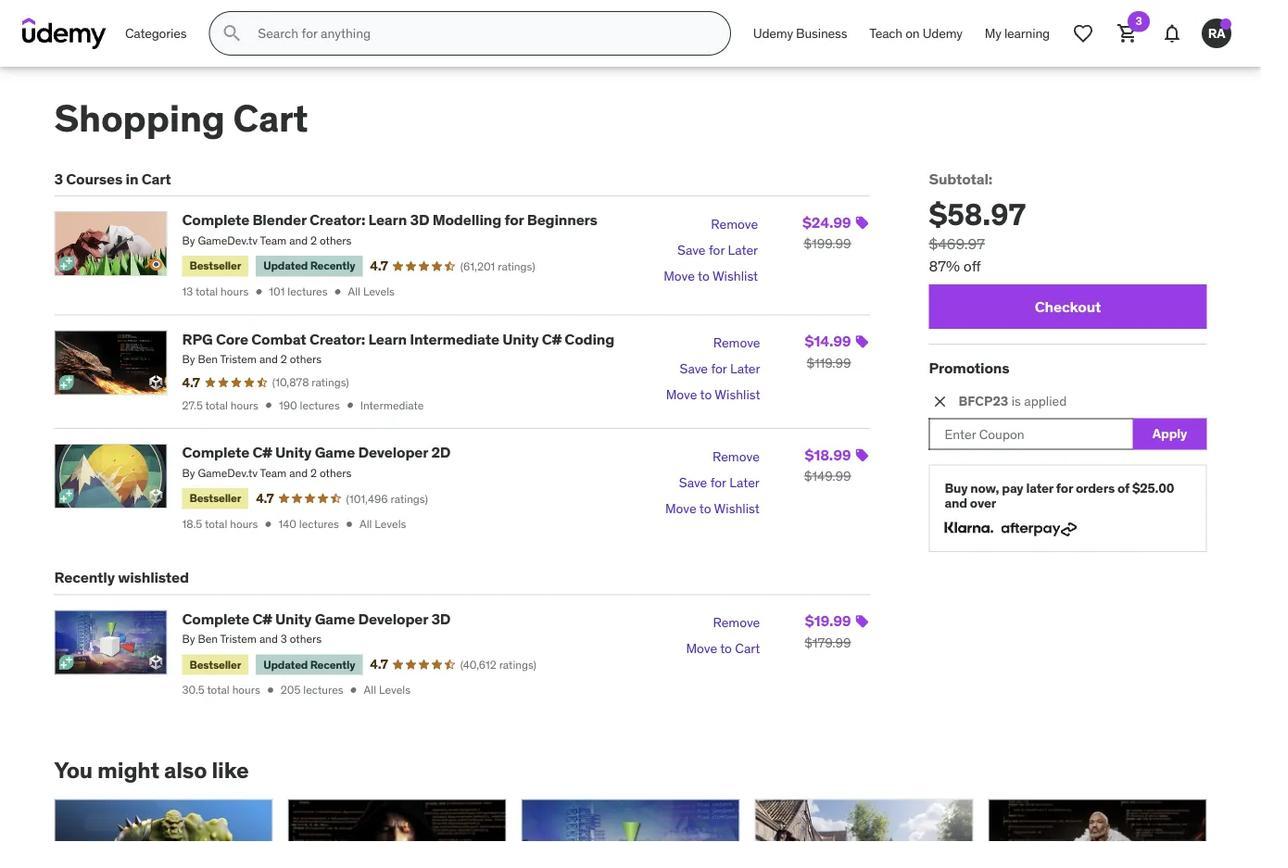 Task type: locate. For each thing, give the bounding box(es) containing it.
game
[[315, 443, 355, 462], [315, 609, 355, 628]]

205
[[281, 683, 301, 698]]

2 vertical spatial wishlist
[[714, 500, 760, 517]]

3 by from the top
[[182, 466, 195, 480]]

2 vertical spatial 2
[[311, 466, 317, 480]]

3 down 'complete c# unity game developer 3d' link
[[281, 632, 287, 647]]

2 vertical spatial complete
[[182, 609, 249, 628]]

0 vertical spatial unity
[[503, 329, 539, 348]]

developer inside 'complete c# unity game developer 3d by ben tristem and 3 others'
[[358, 609, 428, 628]]

ratings) right (40,612
[[499, 658, 537, 672]]

0 vertical spatial 2
[[311, 234, 317, 248]]

ratings) inside 40,612 ratings element
[[499, 658, 537, 672]]

others inside 'complete c# unity game developer 3d by ben tristem and 3 others'
[[290, 632, 322, 647]]

(61,201
[[460, 259, 495, 273]]

ratings) right (61,201
[[498, 259, 535, 273]]

2 down complete c# unity game developer 2d link
[[311, 466, 317, 480]]

later left $199.99
[[728, 242, 758, 259]]

bestseller
[[190, 259, 241, 273], [190, 491, 241, 506], [190, 658, 241, 672]]

complete left blender
[[182, 211, 249, 230]]

0 vertical spatial complete
[[182, 211, 249, 230]]

hours for complete blender creator: learn 3d modelling for beginners
[[221, 285, 249, 299]]

to for the remove button corresponding to $18.99
[[700, 500, 712, 517]]

coupon icon image
[[855, 216, 870, 231], [855, 335, 870, 349], [855, 448, 870, 463], [855, 615, 870, 629]]

0 horizontal spatial 3d
[[410, 211, 430, 230]]

0 vertical spatial updated recently
[[264, 259, 355, 273]]

team down blender
[[260, 234, 287, 248]]

c# up 30.5 total hours
[[253, 609, 272, 628]]

0 vertical spatial ben
[[198, 352, 218, 367]]

$149.99
[[805, 468, 852, 485]]

xxsmall image right 190 lectures
[[344, 399, 357, 412]]

3 complete from the top
[[182, 609, 249, 628]]

$19.99 $179.99
[[805, 612, 852, 651]]

levels for 3d
[[379, 683, 411, 698]]

0 horizontal spatial 3
[[54, 170, 63, 189]]

later left $119.99
[[730, 361, 761, 377]]

save for $18.99
[[679, 474, 708, 491]]

$58.97
[[929, 196, 1026, 233]]

ben inside rpg core combat creator: learn intermediate unity c# coding by ben tristem and 2 others
[[198, 352, 218, 367]]

(101,496
[[346, 492, 388, 506]]

1 horizontal spatial 3d
[[431, 609, 451, 628]]

others inside complete blender creator: learn 3d modelling for beginners by gamedev.tv team and 2 others
[[320, 234, 352, 248]]

0 vertical spatial levels
[[363, 285, 395, 299]]

xxsmall image right 205 lectures
[[347, 684, 360, 697]]

is
[[1012, 393, 1022, 410]]

others down complete c# unity game developer 2d link
[[320, 466, 352, 480]]

2 updated recently from the top
[[264, 658, 355, 672]]

recently for blender
[[310, 259, 355, 273]]

all for 2d
[[360, 517, 372, 532]]

you might also like
[[54, 757, 249, 785]]

3d inside complete blender creator: learn 3d modelling for beginners by gamedev.tv team and 2 others
[[410, 211, 430, 230]]

1 vertical spatial all
[[360, 517, 372, 532]]

3 coupon icon image from the top
[[855, 448, 870, 463]]

wishlist for $24.99
[[713, 268, 758, 285]]

0 vertical spatial later
[[728, 242, 758, 259]]

you have alerts image
[[1221, 19, 1232, 30]]

updated recently up 101 lectures
[[264, 259, 355, 273]]

save for later button for $18.99
[[679, 470, 760, 496]]

2 down combat
[[281, 352, 287, 367]]

0 horizontal spatial cart
[[142, 170, 171, 189]]

all for 3d
[[364, 683, 376, 698]]

xxsmall image
[[331, 286, 344, 298], [262, 399, 275, 412], [344, 399, 357, 412], [262, 518, 275, 531], [343, 518, 356, 531], [347, 684, 360, 697]]

0 vertical spatial creator:
[[310, 211, 365, 230]]

cart inside remove move to cart
[[735, 641, 760, 657]]

complete inside complete c# unity game developer 2d by gamedev.tv team and 2 others
[[182, 443, 249, 462]]

udemy left business on the top
[[754, 25, 794, 41]]

coupon icon image right $24.99
[[855, 216, 870, 231]]

0 vertical spatial wishlist
[[713, 268, 758, 285]]

also
[[164, 757, 207, 785]]

remove button left $19.99
[[713, 610, 760, 636]]

2 horizontal spatial 3
[[1136, 14, 1143, 28]]

0 vertical spatial cart
[[233, 95, 308, 142]]

1 horizontal spatial udemy
[[923, 25, 963, 41]]

0 vertical spatial all levels
[[348, 285, 395, 299]]

hours left "205"
[[232, 683, 260, 698]]

total right 30.5
[[207, 683, 230, 698]]

remove button
[[711, 212, 758, 238], [714, 330, 761, 356], [713, 444, 760, 470], [713, 610, 760, 636]]

updated recently
[[264, 259, 355, 273], [264, 658, 355, 672]]

2 vertical spatial all levels
[[364, 683, 411, 698]]

rpg core combat creator: learn intermediate unity c# coding link
[[182, 329, 615, 348]]

by up 30.5
[[182, 632, 195, 647]]

2 team from the top
[[260, 466, 287, 480]]

101
[[269, 285, 285, 299]]

pay
[[1002, 480, 1024, 496]]

(40,612
[[460, 658, 497, 672]]

checkout
[[1035, 297, 1102, 316]]

101 lectures
[[269, 285, 328, 299]]

1 learn from the top
[[369, 211, 407, 230]]

unity down the 190 in the left of the page
[[275, 443, 312, 462]]

complete down 27.5 total hours
[[182, 443, 249, 462]]

1 vertical spatial move to wishlist button
[[666, 382, 761, 408]]

developer for 3d
[[358, 609, 428, 628]]

2 vertical spatial later
[[730, 474, 760, 491]]

0 vertical spatial developer
[[358, 443, 428, 462]]

4.7 up '18.5 total hours'
[[256, 490, 274, 507]]

others
[[320, 234, 352, 248], [290, 352, 322, 367], [320, 466, 352, 480], [290, 632, 322, 647]]

30.5
[[182, 683, 205, 698]]

2 vertical spatial levels
[[379, 683, 411, 698]]

total for complete c# unity game developer 3d
[[207, 683, 230, 698]]

and down complete c# unity game developer 2d link
[[289, 466, 308, 480]]

lectures for 3d
[[303, 683, 344, 698]]

levels down 101,496 ratings element
[[375, 517, 406, 532]]

hours left the 190 in the left of the page
[[231, 398, 259, 413]]

others inside complete c# unity game developer 2d by gamedev.tv team and 2 others
[[320, 466, 352, 480]]

unity inside complete c# unity game developer 2d by gamedev.tv team and 2 others
[[275, 443, 312, 462]]

xxsmall image for blender
[[252, 286, 265, 298]]

complete inside 'complete c# unity game developer 3d by ben tristem and 3 others'
[[182, 609, 249, 628]]

lectures for 2d
[[299, 517, 339, 532]]

3 for 3 courses in cart
[[54, 170, 63, 189]]

complete for complete blender creator: learn 3d modelling for beginners
[[182, 211, 249, 230]]

remove button left $18.99
[[713, 444, 760, 470]]

and left over
[[945, 495, 968, 512]]

tristem inside 'complete c# unity game developer 3d by ben tristem and 3 others'
[[220, 632, 257, 647]]

tristem up 30.5 total hours
[[220, 632, 257, 647]]

recently left wishlisted
[[54, 568, 115, 587]]

intermediate
[[410, 329, 500, 348], [360, 398, 424, 413]]

2 learn from the top
[[368, 329, 407, 348]]

unity inside 'complete c# unity game developer 3d by ben tristem and 3 others'
[[275, 609, 312, 628]]

xxsmall image for 140 lectures
[[343, 518, 356, 531]]

gamedev.tv up '18.5 total hours'
[[198, 466, 258, 480]]

1 updated from the top
[[264, 259, 308, 273]]

2 by from the top
[[182, 352, 195, 367]]

unity up "205"
[[275, 609, 312, 628]]

save for later button for $24.99
[[678, 238, 758, 263]]

2 vertical spatial all
[[364, 683, 376, 698]]

1 vertical spatial complete
[[182, 443, 249, 462]]

2 ben from the top
[[198, 632, 218, 647]]

game for 3d
[[315, 609, 355, 628]]

1 vertical spatial all levels
[[360, 517, 406, 532]]

lectures down 10,878 ratings element
[[300, 398, 340, 413]]

4.7 for beginners
[[370, 258, 388, 274]]

intermediate down rpg core combat creator: learn intermediate unity c# coding by ben tristem and 2 others
[[360, 398, 424, 413]]

complete
[[182, 211, 249, 230], [182, 443, 249, 462], [182, 609, 249, 628]]

xxsmall image for 101 lectures
[[331, 286, 344, 298]]

4 by from the top
[[182, 632, 195, 647]]

xxsmall image left "205"
[[264, 684, 277, 697]]

updated recently up 205 lectures
[[264, 658, 355, 672]]

unity left coding
[[503, 329, 539, 348]]

applied
[[1025, 393, 1067, 410]]

and down 'complete c# unity game developer 3d' link
[[260, 632, 278, 647]]

1 vertical spatial game
[[315, 609, 355, 628]]

blender
[[253, 211, 307, 230]]

ratings) inside 61,201 ratings element
[[498, 259, 535, 273]]

xxsmall image right 101 lectures
[[331, 286, 344, 298]]

1 vertical spatial cart
[[142, 170, 171, 189]]

205 lectures
[[281, 683, 344, 698]]

$18.99
[[805, 445, 852, 464]]

move to wishlist button for $18.99
[[666, 496, 760, 522]]

2 vertical spatial save for later button
[[679, 470, 760, 496]]

1 vertical spatial gamedev.tv
[[198, 466, 258, 480]]

1 tristem from the top
[[220, 352, 257, 367]]

levels for modelling
[[363, 285, 395, 299]]

1 vertical spatial levels
[[375, 517, 406, 532]]

recently up 101 lectures
[[310, 259, 355, 273]]

all right 205 lectures
[[364, 683, 376, 698]]

2 vertical spatial save
[[679, 474, 708, 491]]

remove inside remove move to cart
[[713, 615, 760, 631]]

1 by from the top
[[182, 234, 195, 248]]

coupon icon image right $14.99
[[855, 335, 870, 349]]

coupon icon image right $19.99
[[855, 615, 870, 629]]

3 left the courses
[[54, 170, 63, 189]]

all levels up "rpg core combat creator: learn intermediate unity c# coding" link
[[348, 285, 395, 299]]

1 developer from the top
[[358, 443, 428, 462]]

team down complete c# unity game developer 2d link
[[260, 466, 287, 480]]

lectures for modelling
[[288, 285, 328, 299]]

team inside complete c# unity game developer 2d by gamedev.tv team and 2 others
[[260, 466, 287, 480]]

levels up "rpg core combat creator: learn intermediate unity c# coding" link
[[363, 285, 395, 299]]

2 developer from the top
[[358, 609, 428, 628]]

0 vertical spatial c#
[[542, 329, 562, 348]]

learn inside complete blender creator: learn 3d modelling for beginners by gamedev.tv team and 2 others
[[369, 211, 407, 230]]

1 coupon icon image from the top
[[855, 216, 870, 231]]

all down (101,496
[[360, 517, 372, 532]]

ratings) inside 101,496 ratings element
[[391, 492, 428, 506]]

gamedev.tv inside complete blender creator: learn 3d modelling for beginners by gamedev.tv team and 2 others
[[198, 234, 258, 248]]

ratings)
[[498, 259, 535, 273], [312, 375, 349, 390], [391, 492, 428, 506], [499, 658, 537, 672]]

subtotal:
[[929, 170, 993, 189]]

hours left 101 at the left top
[[221, 285, 249, 299]]

1 vertical spatial 3d
[[431, 609, 451, 628]]

coupon icon image right $18.99
[[855, 448, 870, 463]]

2 coupon icon image from the top
[[855, 335, 870, 349]]

hours left 140
[[230, 517, 258, 532]]

ben up 30.5 total hours
[[198, 632, 218, 647]]

intermediate inside rpg core combat creator: learn intermediate unity c# coding by ben tristem and 2 others
[[410, 329, 500, 348]]

updated up 101 at the left top
[[264, 259, 308, 273]]

all levels
[[348, 285, 395, 299], [360, 517, 406, 532], [364, 683, 411, 698]]

2 vertical spatial bestseller
[[190, 658, 241, 672]]

2 vertical spatial remove save for later move to wishlist
[[666, 448, 760, 517]]

1 vertical spatial 3
[[54, 170, 63, 189]]

cart for 3 courses in cart
[[142, 170, 171, 189]]

coupon icon image for $19.99
[[855, 615, 870, 629]]

later left $149.99
[[730, 474, 760, 491]]

4.7
[[370, 258, 388, 274], [182, 374, 200, 391], [256, 490, 274, 507], [370, 656, 388, 673]]

4.7 up 27.5
[[182, 374, 200, 391]]

0 vertical spatial intermediate
[[410, 329, 500, 348]]

1 vertical spatial updated recently
[[264, 658, 355, 672]]

(10,878
[[272, 375, 309, 390]]

creator: right blender
[[310, 211, 365, 230]]

remove up move to cart "button"
[[713, 615, 760, 631]]

$24.99
[[803, 213, 852, 232]]

game up 205 lectures
[[315, 609, 355, 628]]

xxsmall image for 205 lectures
[[347, 684, 360, 697]]

recently wishlisted
[[54, 568, 189, 587]]

1 vertical spatial c#
[[253, 443, 272, 462]]

complete for complete c# unity game developer 2d
[[182, 443, 249, 462]]

total right 27.5
[[205, 398, 228, 413]]

and inside complete blender creator: learn 3d modelling for beginners by gamedev.tv team and 2 others
[[289, 234, 308, 248]]

xxsmall image left 101 at the left top
[[252, 286, 265, 298]]

lectures
[[288, 285, 328, 299], [300, 398, 340, 413], [299, 517, 339, 532], [303, 683, 344, 698]]

by inside 'complete c# unity game developer 3d by ben tristem and 3 others'
[[182, 632, 195, 647]]

unity
[[503, 329, 539, 348], [275, 443, 312, 462], [275, 609, 312, 628]]

1 vertical spatial ben
[[198, 632, 218, 647]]

others inside rpg core combat creator: learn intermediate unity c# coding by ben tristem and 2 others
[[290, 352, 322, 367]]

ratings) right (101,496
[[391, 492, 428, 506]]

3d inside 'complete c# unity game developer 3d by ben tristem and 3 others'
[[431, 609, 451, 628]]

buy
[[945, 480, 968, 496]]

0 vertical spatial team
[[260, 234, 287, 248]]

by down rpg
[[182, 352, 195, 367]]

xxsmall image
[[252, 286, 265, 298], [264, 684, 277, 697]]

(101,496 ratings)
[[346, 492, 428, 506]]

remove button left $24.99
[[711, 212, 758, 238]]

2 updated from the top
[[264, 658, 308, 672]]

c# inside complete c# unity game developer 2d by gamedev.tv team and 2 others
[[253, 443, 272, 462]]

udemy image
[[22, 18, 107, 49]]

complete blender creator: learn 3d modelling for beginners by gamedev.tv team and 2 others
[[182, 211, 598, 248]]

complete up 30.5 total hours
[[182, 609, 249, 628]]

0 vertical spatial gamedev.tv
[[198, 234, 258, 248]]

later
[[728, 242, 758, 259], [730, 361, 761, 377], [730, 474, 760, 491]]

2 bestseller from the top
[[190, 491, 241, 506]]

unity for complete c# unity game developer 2d
[[275, 443, 312, 462]]

by up 18.5
[[182, 466, 195, 480]]

27.5
[[182, 398, 203, 413]]

1 bestseller from the top
[[190, 259, 241, 273]]

1 vertical spatial creator:
[[310, 329, 365, 348]]

2 horizontal spatial cart
[[735, 641, 760, 657]]

Search for anything text field
[[254, 18, 708, 49]]

klarna image
[[945, 519, 994, 537]]

team inside complete blender creator: learn 3d modelling for beginners by gamedev.tv team and 2 others
[[260, 234, 287, 248]]

learn
[[369, 211, 407, 230], [368, 329, 407, 348]]

tristem down core
[[220, 352, 257, 367]]

updated up "205"
[[264, 658, 308, 672]]

2 vertical spatial c#
[[253, 609, 272, 628]]

lectures right 101 at the left top
[[288, 285, 328, 299]]

xxsmall image for c#
[[264, 684, 277, 697]]

coupon icon image for $24.99
[[855, 216, 870, 231]]

developer inside complete c# unity game developer 2d by gamedev.tv team and 2 others
[[358, 443, 428, 462]]

xxsmall image left the 190 in the left of the page
[[262, 399, 275, 412]]

remove left $18.99
[[713, 448, 760, 465]]

checkout button
[[929, 285, 1207, 329]]

1 team from the top
[[260, 234, 287, 248]]

0 vertical spatial remove save for later move to wishlist
[[664, 216, 758, 285]]

0 vertical spatial 3
[[1136, 14, 1143, 28]]

complete blender creator: learn 3d modelling for beginners link
[[182, 211, 598, 230]]

1 ben from the top
[[198, 352, 218, 367]]

remove left $24.99
[[711, 216, 758, 233]]

61,201 ratings element
[[460, 259, 535, 274]]

0 vertical spatial xxsmall image
[[252, 286, 265, 298]]

intermediate down (61,201
[[410, 329, 500, 348]]

1 horizontal spatial 3
[[281, 632, 287, 647]]

hours
[[221, 285, 249, 299], [231, 398, 259, 413], [230, 517, 258, 532], [232, 683, 260, 698]]

bestseller up 30.5 total hours
[[190, 658, 241, 672]]

1 game from the top
[[315, 443, 355, 462]]

total right 18.5
[[205, 517, 227, 532]]

ratings) for modelling
[[498, 259, 535, 273]]

2 up 101 lectures
[[311, 234, 317, 248]]

on
[[906, 25, 920, 41]]

0 vertical spatial save for later button
[[678, 238, 758, 263]]

creator: up (10,878 ratings)
[[310, 329, 365, 348]]

1 vertical spatial developer
[[358, 609, 428, 628]]

udemy
[[754, 25, 794, 41], [923, 25, 963, 41]]

c# down 27.5 total hours
[[253, 443, 272, 462]]

save
[[678, 242, 706, 259], [680, 361, 708, 377], [679, 474, 708, 491]]

save for $24.99
[[678, 242, 706, 259]]

others down complete blender creator: learn 3d modelling for beginners link
[[320, 234, 352, 248]]

and
[[289, 234, 308, 248], [260, 352, 278, 367], [289, 466, 308, 480], [945, 495, 968, 512], [260, 632, 278, 647]]

coding
[[565, 329, 615, 348]]

all levels right 205 lectures
[[364, 683, 411, 698]]

$25.00
[[1133, 480, 1175, 496]]

0 vertical spatial move to wishlist button
[[664, 263, 758, 289]]

levels right 205 lectures
[[379, 683, 411, 698]]

notifications image
[[1162, 22, 1184, 44]]

2 game from the top
[[315, 609, 355, 628]]

0 vertical spatial all
[[348, 285, 361, 299]]

my learning
[[985, 25, 1050, 41]]

and down blender
[[289, 234, 308, 248]]

modelling
[[433, 211, 502, 230]]

1 vertical spatial recently
[[54, 568, 115, 587]]

4.7 down 'complete c# unity game developer 3d by ben tristem and 3 others'
[[370, 656, 388, 673]]

3d
[[410, 211, 430, 230], [431, 609, 451, 628]]

courses
[[66, 170, 123, 189]]

2 vertical spatial move to wishlist button
[[666, 496, 760, 522]]

by up '13'
[[182, 234, 195, 248]]

and down combat
[[260, 352, 278, 367]]

3
[[1136, 14, 1143, 28], [54, 170, 63, 189], [281, 632, 287, 647]]

levels for 2d
[[375, 517, 406, 532]]

0 vertical spatial game
[[315, 443, 355, 462]]

4 coupon icon image from the top
[[855, 615, 870, 629]]

1 vertical spatial xxsmall image
[[264, 684, 277, 697]]

1 vertical spatial wishlist
[[715, 387, 761, 403]]

1 vertical spatial 2
[[281, 352, 287, 367]]

updated for blender
[[264, 259, 308, 273]]

over
[[970, 495, 997, 512]]

1 complete from the top
[[182, 211, 249, 230]]

87%
[[929, 257, 960, 276]]

40,612 ratings element
[[460, 657, 537, 673]]

to for the remove button on the left of $14.99
[[700, 387, 712, 403]]

total right '13'
[[195, 285, 218, 299]]

game down 190 lectures
[[315, 443, 355, 462]]

unity inside rpg core combat creator: learn intermediate unity c# coding by ben tristem and 2 others
[[503, 329, 539, 348]]

recently up 205 lectures
[[310, 658, 355, 672]]

game inside complete c# unity game developer 2d by gamedev.tv team and 2 others
[[315, 443, 355, 462]]

2 vertical spatial unity
[[275, 609, 312, 628]]

hours for complete c# unity game developer 2d
[[230, 517, 258, 532]]

2 vertical spatial 3
[[281, 632, 287, 647]]

remove button for $18.99
[[713, 444, 760, 470]]

udemy right "on"
[[923, 25, 963, 41]]

move to wishlist button
[[664, 263, 758, 289], [666, 382, 761, 408], [666, 496, 760, 522]]

0 horizontal spatial udemy
[[754, 25, 794, 41]]

others up (10,878 ratings)
[[290, 352, 322, 367]]

1 gamedev.tv from the top
[[198, 234, 258, 248]]

0 vertical spatial updated
[[264, 259, 308, 273]]

0 vertical spatial learn
[[369, 211, 407, 230]]

2 complete from the top
[[182, 443, 249, 462]]

1 vertical spatial team
[[260, 466, 287, 480]]

0 vertical spatial save
[[678, 242, 706, 259]]

1 vertical spatial updated
[[264, 658, 308, 672]]

c# inside 'complete c# unity game developer 3d by ben tristem and 3 others'
[[253, 609, 272, 628]]

2 vertical spatial cart
[[735, 641, 760, 657]]

1 vertical spatial bestseller
[[190, 491, 241, 506]]

all right 101 lectures
[[348, 285, 361, 299]]

gamedev.tv up 13 total hours
[[198, 234, 258, 248]]

total for complete c# unity game developer 2d
[[205, 517, 227, 532]]

0 vertical spatial recently
[[310, 259, 355, 273]]

0 vertical spatial 3d
[[410, 211, 430, 230]]

wishlist for $18.99
[[714, 500, 760, 517]]

developer
[[358, 443, 428, 462], [358, 609, 428, 628]]

lectures right 140
[[299, 517, 339, 532]]

core
[[216, 329, 248, 348]]

learn inside rpg core combat creator: learn intermediate unity c# coding by ben tristem and 2 others
[[368, 329, 407, 348]]

all levels down 101,496 ratings element
[[360, 517, 406, 532]]

13 total hours
[[182, 285, 249, 299]]

30.5 total hours
[[182, 683, 260, 698]]

buy now, pay later for orders of $25.00 and over
[[945, 480, 1175, 512]]

3 bestseller from the top
[[190, 658, 241, 672]]

game inside 'complete c# unity game developer 3d by ben tristem and 3 others'
[[315, 609, 355, 628]]

gamedev.tv inside complete c# unity game developer 2d by gamedev.tv team and 2 others
[[198, 466, 258, 480]]

lectures right "205"
[[303, 683, 344, 698]]

2 tristem from the top
[[220, 632, 257, 647]]

2 inside complete blender creator: learn 3d modelling for beginners by gamedev.tv team and 2 others
[[311, 234, 317, 248]]

complete inside complete blender creator: learn 3d modelling for beginners by gamedev.tv team and 2 others
[[182, 211, 249, 230]]

2 vertical spatial recently
[[310, 658, 355, 672]]

1 vertical spatial learn
[[368, 329, 407, 348]]

apply button
[[1133, 418, 1207, 450]]

bfcp23
[[959, 393, 1009, 410]]

1 vertical spatial unity
[[275, 443, 312, 462]]

3 inside 'complete c# unity game developer 3d by ben tristem and 3 others'
[[281, 632, 287, 647]]

1 updated recently from the top
[[264, 259, 355, 273]]

remove left $14.99
[[714, 335, 761, 351]]

team
[[260, 234, 287, 248], [260, 466, 287, 480]]

0 vertical spatial tristem
[[220, 352, 257, 367]]

$179.99
[[805, 634, 852, 651]]

small image
[[931, 393, 950, 411]]

updated
[[264, 259, 308, 273], [264, 658, 308, 672]]

1 vertical spatial tristem
[[220, 632, 257, 647]]

all levels for 2d
[[360, 517, 406, 532]]

remove button left $14.99
[[714, 330, 761, 356]]

ratings) up 190 lectures
[[312, 375, 349, 390]]

2 gamedev.tv from the top
[[198, 466, 258, 480]]

all
[[348, 285, 361, 299], [360, 517, 372, 532], [364, 683, 376, 698]]

0 vertical spatial bestseller
[[190, 259, 241, 273]]

4.7 for ben
[[370, 656, 388, 673]]

bestseller up '18.5 total hours'
[[190, 491, 241, 506]]

cart
[[233, 95, 308, 142], [142, 170, 171, 189], [735, 641, 760, 657]]

xxsmall image down (101,496
[[343, 518, 356, 531]]



Task type: vqa. For each thing, say whether or not it's contained in the screenshot.
the bottom All Levels
yes



Task type: describe. For each thing, give the bounding box(es) containing it.
$24.99 $199.99
[[803, 213, 852, 252]]

promotions
[[929, 359, 1010, 378]]

$19.99
[[805, 612, 852, 631]]

hours for complete c# unity game developer 3d
[[232, 683, 260, 698]]

off
[[964, 257, 981, 276]]

1 vertical spatial save for later button
[[680, 356, 761, 382]]

(10,878 ratings)
[[272, 375, 349, 390]]

unity for complete c# unity game developer 3d
[[275, 609, 312, 628]]

subtotal: $58.97 $469.97 87% off
[[929, 170, 1026, 276]]

18.5
[[182, 517, 202, 532]]

and inside rpg core combat creator: learn intermediate unity c# coding by ben tristem and 2 others
[[260, 352, 278, 367]]

Enter Coupon text field
[[929, 418, 1133, 450]]

remove button for $24.99
[[711, 212, 758, 238]]

of
[[1118, 480, 1130, 496]]

remove for $24.99's the remove button
[[711, 216, 758, 233]]

for for the remove button corresponding to $18.99
[[711, 474, 727, 491]]

ra link
[[1195, 11, 1239, 56]]

teach on udemy link
[[859, 11, 974, 56]]

3 courses in cart
[[54, 170, 171, 189]]

for inside complete blender creator: learn 3d modelling for beginners by gamedev.tv team and 2 others
[[505, 211, 524, 230]]

complete c# unity game developer 2d link
[[182, 443, 451, 462]]

updated for c#
[[264, 658, 308, 672]]

beginners
[[527, 211, 598, 230]]

1 horizontal spatial cart
[[233, 95, 308, 142]]

27.5 total hours
[[182, 398, 259, 413]]

categories button
[[114, 11, 198, 56]]

(61,201 ratings)
[[460, 259, 535, 273]]

total for complete blender creator: learn 3d modelling for beginners
[[195, 285, 218, 299]]

in
[[126, 170, 138, 189]]

for for $24.99's the remove button
[[709, 242, 725, 259]]

bfcp23 is applied
[[959, 393, 1067, 410]]

1 udemy from the left
[[754, 25, 794, 41]]

remove for the remove button corresponding to $18.99
[[713, 448, 760, 465]]

$14.99 $119.99
[[805, 332, 852, 371]]

$119.99
[[807, 354, 852, 371]]

recently for c#
[[310, 658, 355, 672]]

now,
[[971, 480, 1000, 496]]

wishlisted
[[118, 568, 189, 587]]

to inside remove move to cart
[[721, 641, 732, 657]]

submit search image
[[221, 22, 243, 44]]

to for $24.99's the remove button
[[698, 268, 710, 285]]

cart for remove move to cart
[[735, 641, 760, 657]]

(40,612 ratings)
[[460, 658, 537, 672]]

xxsmall image for 190 lectures
[[344, 399, 357, 412]]

remove save for later move to wishlist for $18.99
[[666, 448, 760, 517]]

tristem inside rpg core combat creator: learn intermediate unity c# coding by ben tristem and 2 others
[[220, 352, 257, 367]]

140
[[279, 517, 297, 532]]

wishlist image
[[1073, 22, 1095, 44]]

rpg
[[182, 329, 213, 348]]

1 vertical spatial remove save for later move to wishlist
[[666, 335, 761, 403]]

$469.97
[[929, 234, 985, 253]]

udemy business
[[754, 25, 848, 41]]

by inside rpg core combat creator: learn intermediate unity c# coding by ben tristem and 2 others
[[182, 352, 195, 367]]

and inside buy now, pay later for orders of $25.00 and over
[[945, 495, 968, 512]]

remove button for $19.99
[[713, 610, 760, 636]]

you
[[54, 757, 93, 785]]

$18.99 $149.99
[[805, 445, 852, 485]]

1 vertical spatial intermediate
[[360, 398, 424, 413]]

complete c# unity game developer 3d link
[[182, 609, 451, 628]]

all levels for 3d
[[364, 683, 411, 698]]

bestseller for complete blender creator: learn 3d modelling for beginners
[[190, 259, 241, 273]]

updated recently for creator:
[[264, 259, 355, 273]]

2d
[[431, 443, 451, 462]]

bestseller for complete c# unity game developer 2d
[[190, 491, 241, 506]]

2 inside rpg core combat creator: learn intermediate unity c# coding by ben tristem and 2 others
[[281, 352, 287, 367]]

3 for 3
[[1136, 14, 1143, 28]]

c# for complete c# unity game developer 3d
[[253, 609, 272, 628]]

move for the remove button on the left of $14.99
[[666, 387, 697, 403]]

complete c# unity game developer 3d by ben tristem and 3 others
[[182, 609, 451, 647]]

by inside complete c# unity game developer 2d by gamedev.tv team and 2 others
[[182, 466, 195, 480]]

ratings) for 2d
[[391, 492, 428, 506]]

xxsmall image left 140
[[262, 518, 275, 531]]

bestseller for complete c# unity game developer 3d
[[190, 658, 241, 672]]

remove save for later move to wishlist for $24.99
[[664, 216, 758, 285]]

like
[[212, 757, 249, 785]]

udemy business link
[[742, 11, 859, 56]]

remove move to cart
[[686, 615, 760, 657]]

ratings) for 3d
[[499, 658, 537, 672]]

afterpay image
[[1002, 523, 1078, 537]]

190 lectures
[[279, 398, 340, 413]]

game for 2d
[[315, 443, 355, 462]]

move inside remove move to cart
[[686, 641, 718, 657]]

complete for complete c# unity game developer 3d
[[182, 609, 249, 628]]

rpg core combat creator: learn intermediate unity c# coding by ben tristem and 2 others
[[182, 329, 615, 367]]

apply
[[1153, 426, 1188, 442]]

all for modelling
[[348, 285, 361, 299]]

1 vertical spatial save
[[680, 361, 708, 377]]

might
[[97, 757, 159, 785]]

for inside buy now, pay later for orders of $25.00 and over
[[1057, 480, 1074, 496]]

complete c# unity game developer 2d by gamedev.tv team and 2 others
[[182, 443, 451, 480]]

shopping cart with 3 items image
[[1117, 22, 1139, 44]]

190
[[279, 398, 297, 413]]

all levels for modelling
[[348, 285, 395, 299]]

10,878 ratings element
[[272, 375, 349, 390]]

ratings) inside 10,878 ratings element
[[312, 375, 349, 390]]

c# inside rpg core combat creator: learn intermediate unity c# coding by ben tristem and 2 others
[[542, 329, 562, 348]]

and inside 'complete c# unity game developer 3d by ben tristem and 3 others'
[[260, 632, 278, 647]]

2 inside complete c# unity game developer 2d by gamedev.tv team and 2 others
[[311, 466, 317, 480]]

$14.99
[[805, 332, 852, 351]]

later
[[1027, 480, 1054, 496]]

ben inside 'complete c# unity game developer 3d by ben tristem and 3 others'
[[198, 632, 218, 647]]

4.7 for gamedev.tv
[[256, 490, 274, 507]]

later for $24.99
[[728, 242, 758, 259]]

1 vertical spatial later
[[730, 361, 761, 377]]

learning
[[1005, 25, 1050, 41]]

140 lectures
[[279, 517, 339, 532]]

move to wishlist button for $24.99
[[664, 263, 758, 289]]

2 udemy from the left
[[923, 25, 963, 41]]

move for $24.99's the remove button
[[664, 268, 695, 285]]

shopping cart
[[54, 95, 308, 142]]

move for the remove button corresponding to $18.99
[[666, 500, 697, 517]]

creator: inside rpg core combat creator: learn intermediate unity c# coding by ben tristem and 2 others
[[310, 329, 365, 348]]

remove for the remove button on the left of $14.99
[[714, 335, 761, 351]]

later for $18.99
[[730, 474, 760, 491]]

teach
[[870, 25, 903, 41]]

101,496 ratings element
[[346, 491, 428, 507]]

orders
[[1076, 480, 1115, 496]]

combat
[[251, 329, 306, 348]]

ra
[[1209, 25, 1226, 41]]

and inside complete c# unity game developer 2d by gamedev.tv team and 2 others
[[289, 466, 308, 480]]

creator: inside complete blender creator: learn 3d modelling for beginners by gamedev.tv team and 2 others
[[310, 211, 365, 230]]

13
[[182, 285, 193, 299]]

3 link
[[1106, 11, 1150, 56]]

my learning link
[[974, 11, 1061, 56]]

coupon icon image for $18.99
[[855, 448, 870, 463]]

my
[[985, 25, 1002, 41]]

teach on udemy
[[870, 25, 963, 41]]

for for the remove button on the left of $14.99
[[711, 361, 727, 377]]

c# for complete c# unity game developer 2d
[[253, 443, 272, 462]]

by inside complete blender creator: learn 3d modelling for beginners by gamedev.tv team and 2 others
[[182, 234, 195, 248]]

business
[[796, 25, 848, 41]]

coupon icon image for $14.99
[[855, 335, 870, 349]]

updated recently for unity
[[264, 658, 355, 672]]

18.5 total hours
[[182, 517, 258, 532]]

developer for 2d
[[358, 443, 428, 462]]

categories
[[125, 25, 187, 41]]

shopping
[[54, 95, 225, 142]]



